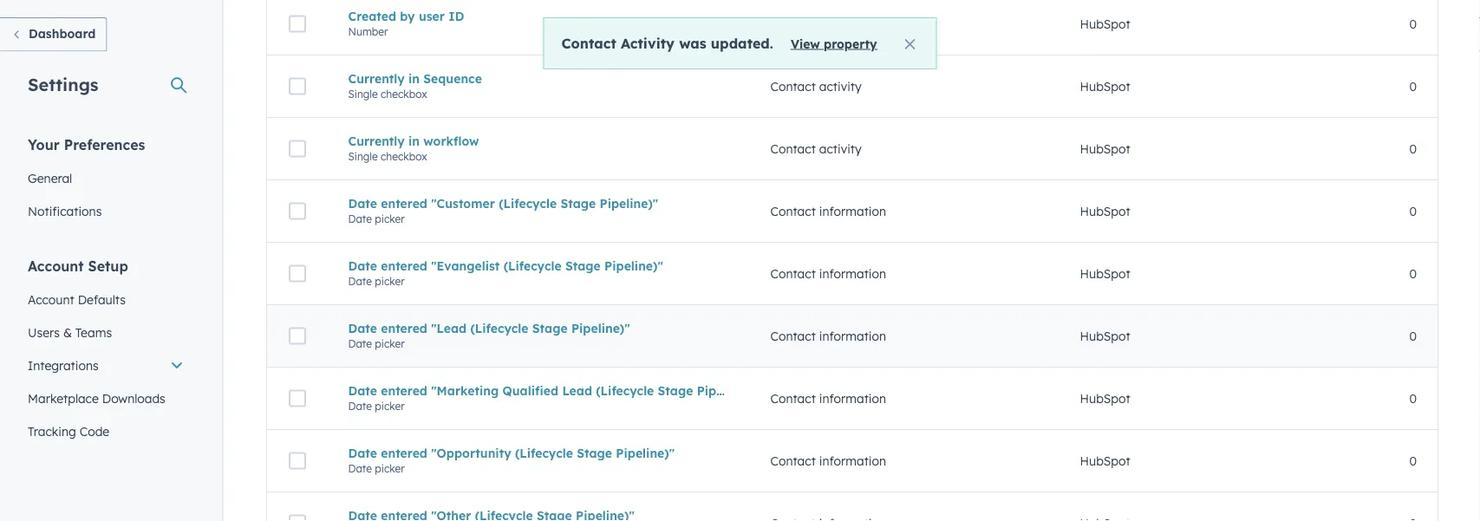 Task type: locate. For each thing, give the bounding box(es) containing it.
entered inside date entered "customer (lifecycle stage pipeline)" date picker
[[381, 196, 427, 211]]

(lifecycle
[[499, 196, 557, 211], [504, 258, 562, 273], [470, 321, 528, 336], [596, 383, 654, 398], [515, 445, 573, 461]]

date entered "evangelist (lifecycle stage pipeline)" button
[[348, 258, 729, 273]]

stage inside date entered "opportunity (lifecycle stage pipeline)" date picker
[[577, 445, 612, 461]]

5 entered from the top
[[381, 445, 427, 461]]

1 hubspot from the top
[[1080, 16, 1130, 31]]

number
[[348, 25, 388, 38]]

account
[[28, 257, 84, 274], [28, 292, 74, 307]]

entered for "customer
[[381, 196, 427, 211]]

hubspot for date entered "customer (lifecycle stage pipeline)"
[[1080, 204, 1130, 219]]

1 contact information from the top
[[770, 16, 886, 31]]

1 vertical spatial in
[[408, 133, 420, 148]]

pipeline)" for date entered "opportunity (lifecycle stage pipeline)"
[[616, 445, 675, 461]]

created by user id number
[[348, 8, 464, 38]]

8 0 from the top
[[1409, 453, 1417, 468]]

4 hubspot from the top
[[1080, 204, 1130, 219]]

5 date from the top
[[348, 321, 377, 336]]

pipeline)" inside date entered "customer (lifecycle stage pipeline)" date picker
[[600, 196, 658, 211]]

entered for "marketing
[[381, 383, 427, 398]]

0 vertical spatial checkbox
[[381, 87, 427, 100]]

1 checkbox from the top
[[381, 87, 427, 100]]

account up users
[[28, 292, 74, 307]]

2 picker from the top
[[375, 275, 405, 288]]

0 vertical spatial in
[[408, 71, 420, 86]]

date entered "lead (lifecycle stage pipeline)" date picker
[[348, 321, 630, 350]]

single for currently in workflow
[[348, 150, 378, 163]]

2 single from the top
[[348, 150, 378, 163]]

stage inside date entered "customer (lifecycle stage pipeline)" date picker
[[560, 196, 596, 211]]

1 information from the top
[[819, 16, 886, 31]]

picker inside date entered "customer (lifecycle stage pipeline)" date picker
[[375, 212, 405, 225]]

4 picker from the top
[[375, 400, 405, 413]]

1 vertical spatial checkbox
[[381, 150, 427, 163]]

tracking code link
[[17, 415, 194, 448]]

picker for "lead
[[375, 337, 405, 350]]

notifications link
[[17, 195, 194, 228]]

checkbox inside currently in sequence single checkbox
[[381, 87, 427, 100]]

in left sequence
[[408, 71, 420, 86]]

hubspot for currently in workflow
[[1080, 141, 1130, 156]]

in left workflow
[[408, 133, 420, 148]]

stage for date entered "customer (lifecycle stage pipeline)"
[[560, 196, 596, 211]]

users & teams link
[[17, 316, 194, 349]]

entered down currently in workflow single checkbox
[[381, 196, 427, 211]]

your preferences
[[28, 136, 145, 153]]

checkbox down workflow
[[381, 150, 427, 163]]

account defaults link
[[17, 283, 194, 316]]

1 contact activity from the top
[[770, 79, 862, 94]]

in inside currently in sequence single checkbox
[[408, 71, 420, 86]]

0 vertical spatial currently
[[348, 71, 405, 86]]

general link
[[17, 162, 194, 195]]

0 vertical spatial single
[[348, 87, 378, 100]]

account defaults
[[28, 292, 126, 307]]

contact information
[[770, 16, 886, 31], [770, 204, 886, 219], [770, 266, 886, 281], [770, 328, 886, 344], [770, 391, 886, 406], [770, 453, 886, 468]]

5 picker from the top
[[375, 462, 405, 475]]

3 information from the top
[[819, 266, 886, 281]]

(lifecycle inside date entered "lead (lifecycle stage pipeline)" date picker
[[470, 321, 528, 336]]

hubspot for created by user id
[[1080, 16, 1130, 31]]

3 0 from the top
[[1409, 141, 1417, 156]]

your
[[28, 136, 60, 153]]

created by user id button
[[348, 8, 729, 24]]

7 hubspot from the top
[[1080, 391, 1130, 406]]

1 vertical spatial currently
[[348, 133, 405, 148]]

2 contact activity from the top
[[770, 141, 862, 156]]

3 picker from the top
[[375, 337, 405, 350]]

single inside currently in sequence single checkbox
[[348, 87, 378, 100]]

teams
[[75, 325, 112, 340]]

entered
[[381, 196, 427, 211], [381, 258, 427, 273], [381, 321, 427, 336], [381, 383, 427, 398], [381, 445, 427, 461]]

0 vertical spatial account
[[28, 257, 84, 274]]

(lifecycle right "lead
[[470, 321, 528, 336]]

1 picker from the top
[[375, 212, 405, 225]]

(lifecycle up date entered "evangelist (lifecycle stage pipeline)" button
[[499, 196, 557, 211]]

currently in sequence button
[[348, 71, 729, 86]]

2 entered from the top
[[381, 258, 427, 273]]

defaults
[[78, 292, 126, 307]]

8 hubspot from the top
[[1080, 453, 1130, 468]]

stage inside date entered "lead (lifecycle stage pipeline)" date picker
[[532, 321, 568, 336]]

entered inside date entered "evangelist (lifecycle stage pipeline)" date picker
[[381, 258, 427, 273]]

entered left "evangelist
[[381, 258, 427, 273]]

(lifecycle for "evangelist
[[504, 258, 562, 273]]

3 hubspot from the top
[[1080, 141, 1130, 156]]

5 information from the top
[[819, 391, 886, 406]]

contact for currently in sequence
[[770, 79, 816, 94]]

checkbox
[[381, 87, 427, 100], [381, 150, 427, 163]]

user
[[419, 8, 445, 24]]

4 entered from the top
[[381, 383, 427, 398]]

entered inside date entered "opportunity (lifecycle stage pipeline)" date picker
[[381, 445, 427, 461]]

contact for date entered "evangelist (lifecycle stage pipeline)"
[[770, 266, 816, 281]]

(lifecycle for "customer
[[499, 196, 557, 211]]

currently inside currently in sequence single checkbox
[[348, 71, 405, 86]]

pipeline)" for date entered "customer (lifecycle stage pipeline)"
[[600, 196, 658, 211]]

"evangelist
[[431, 258, 500, 273]]

currently for currently in sequence
[[348, 71, 405, 86]]

2 account from the top
[[28, 292, 74, 307]]

2 information from the top
[[819, 204, 886, 219]]

hubspot for date entered "evangelist (lifecycle stage pipeline)"
[[1080, 266, 1130, 281]]

currently in workflow button
[[348, 133, 729, 148]]

0 for date entered "opportunity (lifecycle stage pipeline)"
[[1409, 453, 1417, 468]]

(lifecycle inside date entered "evangelist (lifecycle stage pipeline)" date picker
[[504, 258, 562, 273]]

contact inside alert
[[561, 34, 616, 52]]

information
[[819, 16, 886, 31], [819, 204, 886, 219], [819, 266, 886, 281], [819, 328, 886, 344], [819, 391, 886, 406], [819, 453, 886, 468]]

dashboard link
[[0, 17, 107, 52]]

1 vertical spatial single
[[348, 150, 378, 163]]

in for sequence
[[408, 71, 420, 86]]

entered left "opportunity
[[381, 445, 427, 461]]

more button
[[775, 336, 839, 364]]

picker inside date entered "opportunity (lifecycle stage pipeline)" date picker
[[375, 462, 405, 475]]

1 entered from the top
[[381, 196, 427, 211]]

1 currently from the top
[[348, 71, 405, 86]]

4 contact information from the top
[[770, 328, 886, 344]]

account up account defaults
[[28, 257, 84, 274]]

9 date from the top
[[348, 445, 377, 461]]

contact activity
[[770, 79, 862, 94], [770, 141, 862, 156]]

single inside currently in workflow single checkbox
[[348, 150, 378, 163]]

(lifecycle down date entered "customer (lifecycle stage pipeline)" date picker
[[504, 258, 562, 273]]

(lifecycle inside date entered "marketing qualified lead (lifecycle stage pipeline)" date picker
[[596, 383, 654, 398]]

5 contact information from the top
[[770, 391, 886, 406]]

7 0 from the top
[[1409, 391, 1417, 406]]

contact
[[770, 16, 816, 31], [561, 34, 616, 52], [770, 79, 816, 94], [770, 141, 816, 156], [770, 204, 816, 219], [770, 266, 816, 281], [770, 328, 816, 344], [770, 391, 816, 406], [770, 453, 816, 468]]

entered inside date entered "marketing qualified lead (lifecycle stage pipeline)" date picker
[[381, 383, 427, 398]]

(lifecycle down date entered "marketing qualified lead (lifecycle stage pipeline)" date picker at bottom
[[515, 445, 573, 461]]

pipeline)" inside date entered "evangelist (lifecycle stage pipeline)" date picker
[[604, 258, 663, 273]]

0 vertical spatial activity
[[819, 79, 862, 94]]

1 in from the top
[[408, 71, 420, 86]]

id
[[448, 8, 464, 24]]

pipeline)" inside date entered "lead (lifecycle stage pipeline)" date picker
[[571, 321, 630, 336]]

in inside currently in workflow single checkbox
[[408, 133, 420, 148]]

date entered "opportunity (lifecycle stage pipeline)" date picker
[[348, 445, 675, 475]]

activity
[[819, 79, 862, 94], [819, 141, 862, 156]]

pipeline)" inside date entered "opportunity (lifecycle stage pipeline)" date picker
[[616, 445, 675, 461]]

tracking
[[28, 424, 76, 439]]

was
[[679, 34, 706, 52]]

1 vertical spatial account
[[28, 292, 74, 307]]

4 information from the top
[[819, 328, 886, 344]]

contact for currently in workflow
[[770, 141, 816, 156]]

1 vertical spatial contact activity
[[770, 141, 862, 156]]

dashboard
[[29, 26, 96, 41]]

contact activity was updated.
[[561, 34, 773, 52]]

currently in workflow single checkbox
[[348, 133, 479, 163]]

picker
[[375, 212, 405, 225], [375, 275, 405, 288], [375, 337, 405, 350], [375, 400, 405, 413], [375, 462, 405, 475]]

(lifecycle inside date entered "customer (lifecycle stage pipeline)" date picker
[[499, 196, 557, 211]]

currently inside currently in workflow single checkbox
[[348, 133, 405, 148]]

hubspot for date entered "marketing qualified lead (lifecycle stage pipeline)"
[[1080, 391, 1130, 406]]

activity for currently in sequence
[[819, 79, 862, 94]]

2 0 from the top
[[1409, 79, 1417, 94]]

0
[[1409, 16, 1417, 31], [1409, 79, 1417, 94], [1409, 141, 1417, 156], [1409, 204, 1417, 219], [1409, 266, 1417, 281], [1409, 328, 1417, 344], [1409, 391, 1417, 406], [1409, 453, 1417, 468]]

0 for date entered "evangelist (lifecycle stage pipeline)"
[[1409, 266, 1417, 281]]

marketplace downloads link
[[17, 382, 194, 415]]

1 single from the top
[[348, 87, 378, 100]]

activity
[[621, 34, 675, 52]]

6 contact information from the top
[[770, 453, 886, 468]]

&
[[63, 325, 72, 340]]

stage for date entered "lead (lifecycle stage pipeline)"
[[532, 321, 568, 336]]

2 currently from the top
[[348, 133, 405, 148]]

1 activity from the top
[[819, 79, 862, 94]]

2 activity from the top
[[819, 141, 862, 156]]

5 0 from the top
[[1409, 266, 1417, 281]]

1 vertical spatial activity
[[819, 141, 862, 156]]

0 for date entered "customer (lifecycle stage pipeline)"
[[1409, 204, 1417, 219]]

entered left "lead
[[381, 321, 427, 336]]

checkbox down sequence
[[381, 87, 427, 100]]

close image
[[905, 39, 915, 49]]

stage
[[560, 196, 596, 211], [565, 258, 601, 273], [532, 321, 568, 336], [658, 383, 693, 398], [577, 445, 612, 461]]

entered inside date entered "lead (lifecycle stage pipeline)" date picker
[[381, 321, 427, 336]]

integrations
[[28, 358, 99, 373]]

by
[[400, 8, 415, 24]]

contact information for date entered "customer (lifecycle stage pipeline)"
[[770, 204, 886, 219]]

3 contact information from the top
[[770, 266, 886, 281]]

code
[[80, 424, 109, 439]]

picker inside date entered "lead (lifecycle stage pipeline)" date picker
[[375, 337, 405, 350]]

currently
[[348, 71, 405, 86], [348, 133, 405, 148]]

single
[[348, 87, 378, 100], [348, 150, 378, 163]]

(lifecycle inside date entered "opportunity (lifecycle stage pipeline)" date picker
[[515, 445, 573, 461]]

hubspot
[[1080, 16, 1130, 31], [1080, 79, 1130, 94], [1080, 141, 1130, 156], [1080, 204, 1130, 219], [1080, 266, 1130, 281], [1080, 328, 1130, 344], [1080, 391, 1130, 406], [1080, 453, 1130, 468]]

5 hubspot from the top
[[1080, 266, 1130, 281]]

0 vertical spatial contact activity
[[770, 79, 862, 94]]

single for currently in sequence
[[348, 87, 378, 100]]

contact for created by user id
[[770, 16, 816, 31]]

2 hubspot from the top
[[1080, 79, 1130, 94]]

qualified
[[503, 383, 558, 398]]

date entered "lead (lifecycle stage pipeline)" button
[[348, 321, 729, 336]]

in
[[408, 71, 420, 86], [408, 133, 420, 148]]

date entered "evangelist (lifecycle stage pipeline)" date picker
[[348, 258, 663, 288]]

activity for currently in workflow
[[819, 141, 862, 156]]

stage inside date entered "marketing qualified lead (lifecycle stage pipeline)" date picker
[[658, 383, 693, 398]]

6 information from the top
[[819, 453, 886, 468]]

information for created by user id
[[819, 16, 886, 31]]

2 contact information from the top
[[770, 204, 886, 219]]

entered left "marketing
[[381, 383, 427, 398]]

2 in from the top
[[408, 133, 420, 148]]

stage inside date entered "evangelist (lifecycle stage pipeline)" date picker
[[565, 258, 601, 273]]

your preferences element
[[17, 135, 194, 228]]

users
[[28, 325, 60, 340]]

currently down number
[[348, 71, 405, 86]]

7 date from the top
[[348, 383, 377, 398]]

1 account from the top
[[28, 257, 84, 274]]

pipeline)"
[[600, 196, 658, 211], [604, 258, 663, 273], [571, 321, 630, 336], [697, 383, 756, 398], [616, 445, 675, 461]]

2 checkbox from the top
[[381, 150, 427, 163]]

3 date from the top
[[348, 258, 377, 273]]

pipeline)" inside date entered "marketing qualified lead (lifecycle stage pipeline)" date picker
[[697, 383, 756, 398]]

account for account setup
[[28, 257, 84, 274]]

entered for "lead
[[381, 321, 427, 336]]

1 0 from the top
[[1409, 16, 1417, 31]]

information for date entered "customer (lifecycle stage pipeline)"
[[819, 204, 886, 219]]

checkbox inside currently in workflow single checkbox
[[381, 150, 427, 163]]

3 entered from the top
[[381, 321, 427, 336]]

4 0 from the top
[[1409, 204, 1417, 219]]

pipeline)" for date entered "evangelist (lifecycle stage pipeline)"
[[604, 258, 663, 273]]

(lifecycle right lead
[[596, 383, 654, 398]]

date
[[348, 196, 377, 211], [348, 212, 372, 225], [348, 258, 377, 273], [348, 275, 372, 288], [348, 321, 377, 336], [348, 337, 372, 350], [348, 383, 377, 398], [348, 400, 372, 413], [348, 445, 377, 461], [348, 462, 372, 475]]

view property button
[[791, 36, 877, 51]]

currently down currently in sequence single checkbox
[[348, 133, 405, 148]]

picker inside date entered "evangelist (lifecycle stage pipeline)" date picker
[[375, 275, 405, 288]]



Task type: vqa. For each thing, say whether or not it's contained in the screenshot.
rightmost All
no



Task type: describe. For each thing, give the bounding box(es) containing it.
picker inside date entered "marketing qualified lead (lifecycle stage pipeline)" date picker
[[375, 400, 405, 413]]

date entered "marketing qualified lead (lifecycle stage pipeline)" date picker
[[348, 383, 756, 413]]

stage for date entered "evangelist (lifecycle stage pipeline)"
[[565, 258, 601, 273]]

"lead
[[431, 321, 467, 336]]

contact information for date entered "marketing qualified lead (lifecycle stage pipeline)"
[[770, 391, 886, 406]]

notifications
[[28, 203, 102, 219]]

0 for created by user id
[[1409, 16, 1417, 31]]

0 for date entered "marketing qualified lead (lifecycle stage pipeline)"
[[1409, 391, 1417, 406]]

view
[[791, 36, 820, 51]]

updated.
[[711, 34, 773, 52]]

currently in sequence single checkbox
[[348, 71, 482, 100]]

users & teams
[[28, 325, 112, 340]]

stage for date entered "opportunity (lifecycle stage pipeline)"
[[577, 445, 612, 461]]

general
[[28, 170, 72, 186]]

8 date from the top
[[348, 400, 372, 413]]

downloads
[[102, 391, 165, 406]]

contact information for date entered "opportunity (lifecycle stage pipeline)"
[[770, 453, 886, 468]]

"customer
[[431, 196, 495, 211]]

pipeline)" for date entered "lead (lifecycle stage pipeline)"
[[571, 321, 630, 336]]

1 date from the top
[[348, 196, 377, 211]]

picker for "evangelist
[[375, 275, 405, 288]]

"opportunity
[[431, 445, 511, 461]]

"marketing
[[431, 383, 499, 398]]

view property
[[791, 36, 877, 51]]

entered for "evangelist
[[381, 258, 427, 273]]

date entered "customer (lifecycle stage pipeline)" date picker
[[348, 196, 658, 225]]

settings
[[28, 73, 98, 95]]

date entered "marketing qualified lead (lifecycle stage pipeline)" button
[[348, 383, 756, 398]]

contact for date entered "opportunity (lifecycle stage pipeline)"
[[770, 453, 816, 468]]

0 for currently in sequence
[[1409, 79, 1417, 94]]

date entered "customer (lifecycle stage pipeline)" button
[[348, 196, 729, 211]]

created
[[348, 8, 396, 24]]

checkbox for workflow
[[381, 150, 427, 163]]

workflow
[[423, 133, 479, 148]]

hubspot for currently in sequence
[[1080, 79, 1130, 94]]

preferences
[[64, 136, 145, 153]]

picker for "opportunity
[[375, 462, 405, 475]]

6 hubspot from the top
[[1080, 328, 1130, 344]]

entered for "opportunity
[[381, 445, 427, 461]]

lead
[[562, 383, 592, 398]]

(lifecycle for "opportunity
[[515, 445, 573, 461]]

0 for currently in workflow
[[1409, 141, 1417, 156]]

10 date from the top
[[348, 462, 372, 475]]

setup
[[88, 257, 128, 274]]

6 0 from the top
[[1409, 328, 1417, 344]]

account setup
[[28, 257, 128, 274]]

information for date entered "evangelist (lifecycle stage pipeline)"
[[819, 266, 886, 281]]

contact activity for currently in sequence
[[770, 79, 862, 94]]

picker for "customer
[[375, 212, 405, 225]]

information for date entered "marketing qualified lead (lifecycle stage pipeline)"
[[819, 391, 886, 406]]

checkbox for sequence
[[381, 87, 427, 100]]

marketplace
[[28, 391, 99, 406]]

integrations button
[[17, 349, 194, 382]]

2 date from the top
[[348, 212, 372, 225]]

(lifecycle for "lead
[[470, 321, 528, 336]]

6 date from the top
[[348, 337, 372, 350]]

sequence
[[423, 71, 482, 86]]

more
[[789, 343, 814, 356]]

account setup element
[[17, 256, 194, 514]]

account for account defaults
[[28, 292, 74, 307]]

date entered "opportunity (lifecycle stage pipeline)" button
[[348, 445, 729, 461]]

contact information for date entered "evangelist (lifecycle stage pipeline)"
[[770, 266, 886, 281]]

contact information for created by user id
[[770, 16, 886, 31]]

currently for currently in workflow
[[348, 133, 405, 148]]

4 date from the top
[[348, 275, 372, 288]]

contact for date entered "customer (lifecycle stage pipeline)"
[[770, 204, 816, 219]]

information for date entered "opportunity (lifecycle stage pipeline)"
[[819, 453, 886, 468]]

tracking code
[[28, 424, 109, 439]]

in for workflow
[[408, 133, 420, 148]]

marketplace downloads
[[28, 391, 165, 406]]

hubspot for date entered "opportunity (lifecycle stage pipeline)"
[[1080, 453, 1130, 468]]

contact activity was updated. alert
[[543, 17, 937, 69]]

contact activity for currently in workflow
[[770, 141, 862, 156]]

contact for date entered "marketing qualified lead (lifecycle stage pipeline)"
[[770, 391, 816, 406]]

property
[[824, 36, 877, 51]]



